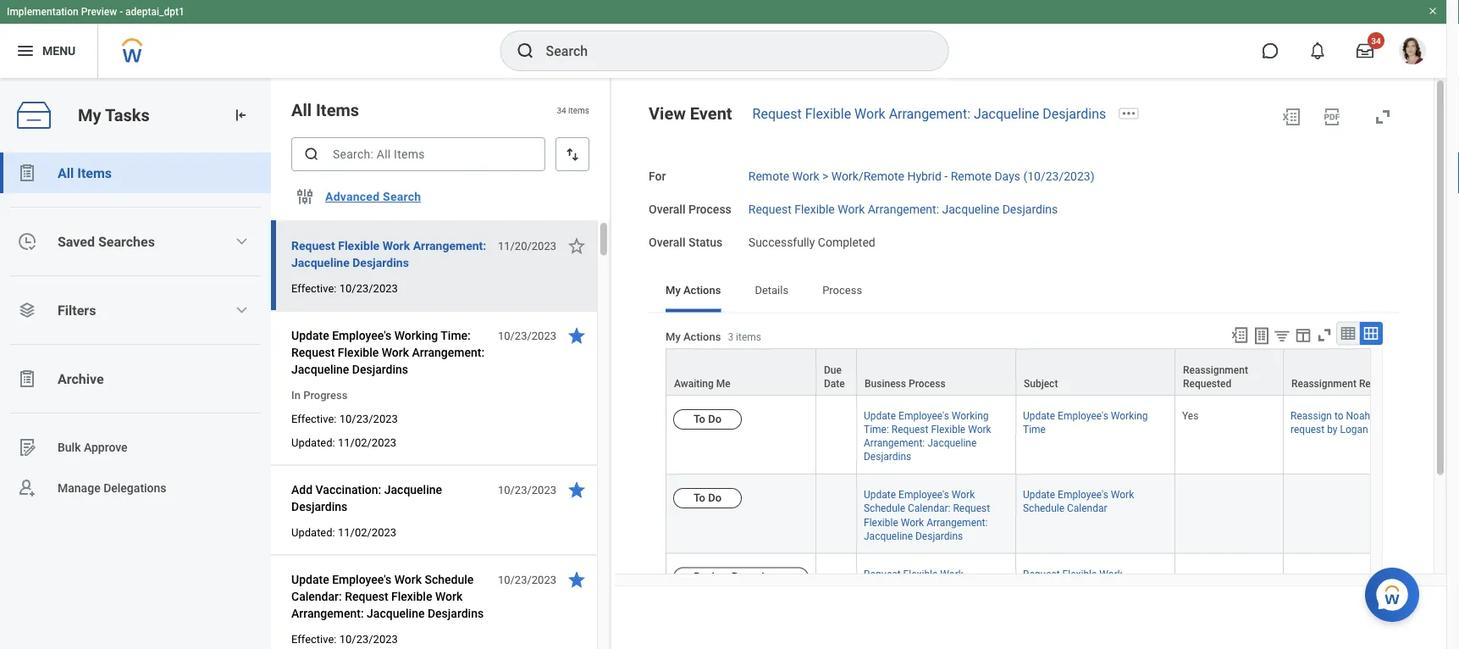 Task type: describe. For each thing, give the bounding box(es) containing it.
update employee's working time link
[[1024, 406, 1149, 435]]

update employee's work schedule calendar: request flexible work arrangement: jacqueline desjardins link
[[864, 485, 991, 541]]

remote work > work/remote hybrid - remote days (10/23/2023) link
[[749, 166, 1095, 183]]

jacqueline inside add vaccination: jacqueline desjardins
[[384, 483, 442, 497]]

11/20/2023
[[498, 239, 557, 252]]

reassignment requested
[[1184, 364, 1249, 389]]

subject button
[[1017, 349, 1175, 394]]

export to excel image
[[1231, 326, 1250, 344]]

reassign to noah pierce request by logan mcneil link
[[1291, 406, 1403, 435]]

reassignment requested column header
[[1176, 348, 1284, 396]]

menu
[[42, 44, 76, 58]]

effective: for request flexible work arrangement: jacqueline desjardins
[[291, 282, 337, 294]]

review reassignment requests row
[[666, 553, 1444, 619]]

request inside popup button
[[1360, 377, 1397, 389]]

export to excel image
[[1282, 107, 1302, 127]]

business process button
[[857, 349, 1016, 394]]

reassign
[[1291, 410, 1333, 421]]

time: inside update employee's working time: request flexible work arrangement: jacqueline desjardins link
[[864, 423, 890, 435]]

work inside "link"
[[793, 169, 820, 183]]

request
[[1291, 423, 1325, 435]]

review reassignment requests button
[[674, 567, 851, 587]]

manage delegations
[[58, 481, 167, 495]]

reassignment requested button
[[1176, 349, 1284, 394]]

archive button
[[0, 358, 271, 399]]

table image
[[1340, 325, 1357, 342]]

advanced search
[[325, 190, 421, 204]]

saved searches
[[58, 233, 155, 250]]

perspective image
[[17, 300, 37, 320]]

due date button
[[817, 349, 857, 394]]

add vaccination: jacqueline desjardins
[[291, 483, 442, 513]]

review reassignment requests
[[694, 570, 851, 583]]

export to worksheets image
[[1252, 326, 1273, 346]]

my tasks element
[[0, 78, 271, 649]]

1 horizontal spatial update employee's work schedule calendar: request flexible work arrangement: jacqueline desjardins
[[864, 489, 991, 541]]

update employee's work schedule calendar
[[1024, 489, 1135, 514]]

status
[[689, 235, 723, 249]]

items inside my actions 3 items
[[736, 331, 762, 343]]

1 horizontal spatial calendar:
[[908, 502, 951, 514]]

34 for 34 items
[[557, 105, 567, 115]]

successfully completed
[[749, 235, 876, 249]]

34 button
[[1347, 32, 1385, 69]]

inbox large image
[[1357, 42, 1374, 59]]

filters
[[58, 302, 96, 318]]

approve
[[84, 440, 128, 454]]

to do for due date column header on the right bottom of page to do button
[[694, 412, 722, 425]]

bulk
[[58, 440, 81, 454]]

my actions 3 items
[[666, 330, 762, 343]]

close environment banner image
[[1429, 6, 1439, 16]]

employee's for update employee's working time: request flexible work arrangement: jacqueline desjardins link
[[899, 410, 950, 421]]

34 items
[[557, 105, 590, 115]]

star image for request flexible work arrangement: jacqueline desjardins
[[567, 236, 587, 256]]

manage delegations link
[[0, 468, 271, 508]]

update employee's work schedule calendar: request flexible work arrangement: jacqueline desjardins button
[[291, 569, 489, 624]]

advanced search button
[[319, 180, 428, 214]]

all items button
[[0, 153, 271, 193]]

overall status element
[[749, 225, 876, 250]]

preview
[[81, 6, 117, 18]]

calendar: inside button
[[291, 589, 342, 603]]

all inside all items button
[[58, 165, 74, 181]]

mcneil
[[1371, 423, 1403, 435]]

do for row containing due date's to do button
[[708, 491, 722, 504]]

request flexible work arrangement: jacqueline desjardins link down "remote work > work/remote hybrid - remote days (10/23/2023)"
[[749, 199, 1059, 216]]

request flexible work arrangement: jacqueline desjardins link down calendar
[[1024, 564, 1136, 607]]

filters button
[[0, 290, 271, 330]]

business
[[865, 377, 907, 389]]

pierce
[[1373, 410, 1402, 421]]

subject
[[1024, 377, 1059, 389]]

1 updated: 11/02/2023 from the top
[[291, 436, 397, 449]]

days
[[995, 169, 1021, 183]]

working for the update employee's working time link
[[1111, 410, 1149, 421]]

awaiting
[[674, 377, 714, 389]]

actions for my actions 3 items
[[684, 330, 721, 343]]

user plus image
[[17, 478, 37, 498]]

fullscreen image
[[1373, 107, 1394, 127]]

vaccination:
[[316, 483, 381, 497]]

2 updated: from the top
[[291, 526, 335, 538]]

date
[[824, 377, 845, 389]]

my for my tasks
[[78, 105, 101, 125]]

calendar
[[1068, 502, 1108, 514]]

do for due date column header on the right bottom of page to do button
[[708, 412, 722, 425]]

advanced
[[325, 190, 380, 204]]

request flexible work arrangement: jacqueline desjardins link down update employee's work schedule calendar: request flexible work arrangement: jacqueline desjardins link
[[864, 564, 977, 607]]

>
[[823, 169, 829, 183]]

fullscreen image
[[1316, 326, 1334, 344]]

items inside 'item list' element
[[316, 100, 359, 120]]

transformation import image
[[232, 107, 249, 124]]

effective: for update employee's work schedule calendar: request flexible work arrangement: jacqueline desjardins
[[291, 632, 337, 645]]

update for update employee's working time: request flexible work arrangement: jacqueline desjardins link
[[864, 410, 896, 421]]

time
[[1024, 423, 1046, 435]]

chevron down image for filters
[[235, 303, 249, 317]]

details
[[755, 284, 789, 296]]

to do button for due date column header on the right bottom of page
[[674, 409, 742, 429]]

bulk approve link
[[0, 427, 271, 468]]

due
[[824, 364, 842, 376]]

to
[[1335, 410, 1344, 421]]

2 11/02/2023 from the top
[[338, 526, 397, 538]]

3
[[728, 331, 734, 343]]

desjardins inside update employee's working time: request flexible work arrangement: jacqueline desjardins button
[[352, 362, 408, 376]]

expand table image
[[1363, 325, 1380, 342]]

clipboard image for archive
[[17, 369, 37, 389]]

schedule for update employee's work schedule calendar: request flexible work arrangement: jacqueline desjardins link
[[864, 502, 906, 514]]

request flexible work arrangement: jacqueline desjardins button
[[291, 236, 489, 273]]

requests
[[805, 570, 851, 583]]

requested
[[1184, 377, 1232, 389]]

configure image
[[295, 186, 315, 207]]

update employee's working time: request flexible work arrangement: jacqueline desjardins link
[[864, 406, 992, 462]]

effective: 10/23/2023 for employee's
[[291, 632, 398, 645]]

review
[[694, 570, 729, 583]]

by
[[1328, 423, 1338, 435]]

remote work > work/remote hybrid - remote days (10/23/2023)
[[749, 169, 1095, 183]]

employee's up progress
[[332, 328, 392, 342]]

effective: 10/23/2023 for flexible
[[291, 282, 398, 294]]

click to view/edit grid preferences image
[[1295, 326, 1313, 344]]

manage
[[58, 481, 101, 495]]

1 vertical spatial process
[[823, 284, 863, 296]]

tasks
[[105, 105, 150, 125]]

noah
[[1347, 410, 1371, 421]]

1 to do row from the top
[[666, 395, 1444, 474]]

view printable version (pdf) image
[[1323, 107, 1343, 127]]

select to filter grid data image
[[1273, 326, 1292, 344]]

item list element
[[271, 78, 612, 649]]

tab list containing my actions
[[649, 271, 1401, 312]]

Search: All Items text field
[[291, 137, 546, 171]]

row containing due date
[[666, 348, 1444, 396]]

star image for update employee's working time: request flexible work arrangement: jacqueline desjardins
[[567, 325, 587, 346]]

to do for row containing due date's to do button
[[694, 491, 722, 504]]

desjardins inside update employee's work schedule calendar: request flexible work arrangement: jacqueline desjardins button
[[428, 606, 484, 620]]

view event
[[649, 103, 733, 123]]

reassign to noah pierce request by logan mcneil
[[1291, 410, 1403, 435]]

request flexible work arrangement: jacqueline desjardins for request flexible work arrangement: jacqueline desjardins link underneath update employee's work schedule calendar: request flexible work arrangement: jacqueline desjardins link
[[864, 568, 977, 607]]

logan
[[1341, 423, 1369, 435]]

2 remote from the left
[[951, 169, 992, 183]]

reassignment request
[[1292, 377, 1397, 389]]



Task type: vqa. For each thing, say whether or not it's contained in the screenshot.
Additional Information
no



Task type: locate. For each thing, give the bounding box(es) containing it.
0 vertical spatial actions
[[684, 284, 721, 296]]

1 vertical spatial update employee's work schedule calendar: request flexible work arrangement: jacqueline desjardins
[[291, 572, 484, 620]]

working inside button
[[395, 328, 438, 342]]

update employee's work schedule calendar: request flexible work arrangement: jacqueline desjardins inside button
[[291, 572, 484, 620]]

2 horizontal spatial process
[[909, 377, 946, 389]]

1 vertical spatial update employee's working time: request flexible work arrangement: jacqueline desjardins
[[864, 410, 992, 462]]

chevron down image
[[235, 235, 249, 248], [235, 303, 249, 317]]

1 to do button from the top
[[674, 409, 742, 429]]

all items inside 'item list' element
[[291, 100, 359, 120]]

2 actions from the top
[[684, 330, 721, 343]]

employee's up calendar
[[1058, 489, 1109, 500]]

remote left >
[[749, 169, 790, 183]]

completed
[[818, 235, 876, 249]]

overall
[[649, 202, 686, 216], [649, 235, 686, 249]]

reassignment inside column header
[[1184, 364, 1249, 376]]

2 updated: 11/02/2023 from the top
[[291, 526, 397, 538]]

1 vertical spatial items
[[736, 331, 762, 343]]

1 vertical spatial my
[[666, 284, 681, 296]]

effective: 10/23/2023 down update employee's work schedule calendar: request flexible work arrangement: jacqueline desjardins button at the bottom
[[291, 632, 398, 645]]

overall down 'for'
[[649, 202, 686, 216]]

my for my actions
[[666, 284, 681, 296]]

0 vertical spatial 34
[[1372, 36, 1382, 46]]

1 vertical spatial do
[[708, 491, 722, 504]]

0 horizontal spatial items
[[77, 165, 112, 181]]

chevron down image for saved searches
[[235, 235, 249, 248]]

work/remote
[[832, 169, 905, 183]]

2 vertical spatial effective:
[[291, 632, 337, 645]]

working for update employee's working time: request flexible work arrangement: jacqueline desjardins link
[[952, 410, 989, 421]]

request flexible work arrangement: jacqueline desjardins for request flexible work arrangement: jacqueline desjardins link on top of remote work > work/remote hybrid - remote days (10/23/2023) "link"
[[753, 105, 1107, 122]]

2 vertical spatial reassignment
[[732, 570, 802, 583]]

2 chevron down image from the top
[[235, 303, 249, 317]]

to up review
[[694, 491, 706, 504]]

notifications large image
[[1310, 42, 1327, 59]]

update employee's working time: request flexible work arrangement: jacqueline desjardins up progress
[[291, 328, 485, 376]]

calendar:
[[908, 502, 951, 514], [291, 589, 342, 603]]

0 horizontal spatial working
[[395, 328, 438, 342]]

update for update employee's work schedule calendar: request flexible work arrangement: jacqueline desjardins link
[[864, 489, 896, 500]]

update for the update employee's working time link
[[1024, 410, 1056, 421]]

employee's inside the update employee's working time
[[1058, 410, 1109, 421]]

reassignment for requested
[[1184, 364, 1249, 376]]

tab list
[[649, 271, 1401, 312]]

profile logan mcneil image
[[1400, 37, 1427, 68]]

- inside menu banner
[[120, 6, 123, 18]]

0 horizontal spatial update employee's work schedule calendar: request flexible work arrangement: jacqueline desjardins
[[291, 572, 484, 620]]

actions up my actions 3 items
[[684, 284, 721, 296]]

time: inside update employee's working time: request flexible work arrangement: jacqueline desjardins button
[[441, 328, 471, 342]]

0 vertical spatial my
[[78, 105, 101, 125]]

items inside 'item list' element
[[569, 105, 590, 115]]

update
[[291, 328, 329, 342], [864, 410, 896, 421], [1024, 410, 1056, 421], [864, 489, 896, 500], [1024, 489, 1056, 500], [291, 572, 329, 586]]

employee's down add vaccination: jacqueline desjardins
[[332, 572, 392, 586]]

all up search icon on the top of page
[[291, 100, 312, 120]]

1 to from the top
[[694, 412, 706, 425]]

1 vertical spatial to do
[[694, 491, 722, 504]]

to do button up review
[[674, 488, 742, 508]]

1 remote from the left
[[749, 169, 790, 183]]

clipboard image left archive
[[17, 369, 37, 389]]

-
[[120, 6, 123, 18], [945, 169, 948, 183]]

remote
[[749, 169, 790, 183], [951, 169, 992, 183]]

request flexible work arrangement: jacqueline desjardins link up remote work > work/remote hybrid - remote days (10/23/2023) "link"
[[753, 105, 1107, 122]]

2 horizontal spatial schedule
[[1024, 502, 1065, 514]]

34 inside 'item list' element
[[557, 105, 567, 115]]

11/02/2023 up the vaccination:
[[338, 436, 397, 449]]

actions left 3 at the bottom of page
[[684, 330, 721, 343]]

items up search icon on the top of page
[[316, 100, 359, 120]]

request flexible work arrangement: jacqueline desjardins inside button
[[291, 239, 487, 269]]

0 horizontal spatial reassignment
[[732, 570, 802, 583]]

flexible
[[806, 105, 852, 122], [795, 202, 835, 216], [338, 239, 380, 252], [338, 345, 379, 359], [932, 423, 966, 435], [864, 516, 899, 528], [904, 568, 938, 580], [1063, 568, 1098, 580], [391, 589, 432, 603]]

0 vertical spatial update employee's working time: request flexible work arrangement: jacqueline desjardins
[[291, 328, 485, 376]]

update employee's work schedule calendar link
[[1024, 485, 1135, 514]]

process up the status
[[689, 202, 732, 216]]

1 horizontal spatial all
[[291, 100, 312, 120]]

2 vertical spatial star image
[[567, 569, 587, 590]]

list containing all items
[[0, 153, 271, 508]]

request flexible work arrangement: jacqueline desjardins up remote work > work/remote hybrid - remote days (10/23/2023) "link"
[[753, 105, 1107, 122]]

update employee's work schedule calendar: request flexible work arrangement: jacqueline desjardins
[[864, 489, 991, 541], [291, 572, 484, 620]]

progress
[[303, 388, 348, 401]]

request flexible work arrangement: jacqueline desjardins for request flexible work arrangement: jacqueline desjardins link underneath calendar
[[1024, 568, 1136, 607]]

yes
[[1183, 410, 1199, 421]]

1 horizontal spatial remote
[[951, 169, 992, 183]]

0 vertical spatial calendar:
[[908, 502, 951, 514]]

11/02/2023 down add vaccination: jacqueline desjardins
[[338, 526, 397, 538]]

business process column header
[[857, 348, 1017, 396]]

list
[[0, 153, 271, 508]]

0 horizontal spatial items
[[569, 105, 590, 115]]

2 do from the top
[[708, 491, 722, 504]]

delegations
[[103, 481, 167, 495]]

my inside my tasks element
[[78, 105, 101, 125]]

request flexible work arrangement: jacqueline desjardins link
[[753, 105, 1107, 122], [749, 199, 1059, 216], [864, 564, 977, 607], [1024, 564, 1136, 607]]

toolbar
[[1223, 321, 1384, 348]]

34 up sort image
[[557, 105, 567, 115]]

hybrid
[[908, 169, 942, 183]]

search
[[383, 190, 421, 204]]

employee's down business process
[[899, 410, 950, 421]]

event
[[690, 103, 733, 123]]

1 vertical spatial calendar:
[[291, 589, 342, 603]]

awaiting me column header
[[666, 348, 817, 396]]

3 star image from the top
[[567, 569, 587, 590]]

items inside button
[[77, 165, 112, 181]]

0 vertical spatial effective:
[[291, 282, 337, 294]]

all inside 'item list' element
[[291, 100, 312, 120]]

2 to do button from the top
[[674, 488, 742, 508]]

overall for overall status
[[649, 235, 686, 249]]

schedule for update employee's work schedule calendar link
[[1024, 502, 1065, 514]]

implementation
[[7, 6, 79, 18]]

1 to do from the top
[[694, 412, 722, 425]]

1 vertical spatial actions
[[684, 330, 721, 343]]

reassignment
[[1184, 364, 1249, 376], [1292, 377, 1357, 389], [732, 570, 802, 583]]

menu banner
[[0, 0, 1447, 78]]

to do row
[[666, 395, 1444, 474], [666, 474, 1444, 553]]

process for business process
[[909, 377, 946, 389]]

0 vertical spatial reassignment
[[1184, 364, 1249, 376]]

request flexible work arrangement: jacqueline desjardins
[[753, 105, 1107, 122], [749, 202, 1059, 216], [291, 239, 487, 269], [864, 568, 977, 607], [1024, 568, 1136, 607]]

1 vertical spatial overall
[[649, 235, 686, 249]]

me
[[717, 377, 731, 389]]

2 horizontal spatial reassignment
[[1292, 377, 1357, 389]]

- right hybrid
[[945, 169, 948, 183]]

star image
[[567, 480, 587, 500]]

update employee's working time: request flexible work arrangement: jacqueline desjardins inside button
[[291, 328, 485, 376]]

all items
[[291, 100, 359, 120], [58, 165, 112, 181]]

1 11/02/2023 from the top
[[338, 436, 397, 449]]

2 effective: 10/23/2023 from the top
[[291, 412, 398, 425]]

search image
[[303, 146, 320, 163]]

search image
[[516, 41, 536, 61]]

update employee's working time: request flexible work arrangement: jacqueline desjardins
[[291, 328, 485, 376], [864, 410, 992, 462]]

2 overall from the top
[[649, 235, 686, 249]]

0 vertical spatial process
[[689, 202, 732, 216]]

0 horizontal spatial all
[[58, 165, 74, 181]]

updated: 11/02/2023
[[291, 436, 397, 449], [291, 526, 397, 538]]

schedule inside update employee's work schedule calendar
[[1024, 502, 1065, 514]]

2 to do from the top
[[694, 491, 722, 504]]

sort image
[[564, 146, 581, 163]]

2 horizontal spatial working
[[1111, 410, 1149, 421]]

to do down awaiting me
[[694, 412, 722, 425]]

items right 3 at the bottom of page
[[736, 331, 762, 343]]

star image for update employee's work schedule calendar: request flexible work arrangement: jacqueline desjardins
[[567, 569, 587, 590]]

clipboard image inside all items button
[[17, 163, 37, 183]]

working
[[395, 328, 438, 342], [952, 410, 989, 421], [1111, 410, 1149, 421]]

reassignment inside button
[[732, 570, 802, 583]]

update employee's working time: request flexible work arrangement: jacqueline desjardins button
[[291, 325, 489, 380]]

employee's down subject column header
[[1058, 410, 1109, 421]]

34 for 34
[[1372, 36, 1382, 46]]

1 vertical spatial star image
[[567, 325, 587, 346]]

1 horizontal spatial schedule
[[864, 502, 906, 514]]

all items down my tasks
[[58, 165, 112, 181]]

my actions
[[666, 284, 721, 296]]

row
[[666, 348, 1444, 396]]

0 vertical spatial items
[[569, 105, 590, 115]]

0 vertical spatial -
[[120, 6, 123, 18]]

bulk approve
[[58, 440, 128, 454]]

2 to do row from the top
[[666, 474, 1444, 553]]

effective: 10/23/2023 down the request flexible work arrangement: jacqueline desjardins button
[[291, 282, 398, 294]]

reassignment for request
[[1292, 377, 1357, 389]]

request flexible work arrangement: jacqueline desjardins for request flexible work arrangement: jacqueline desjardins link below "remote work > work/remote hybrid - remote days (10/23/2023)"
[[749, 202, 1059, 216]]

to down awaiting me
[[694, 412, 706, 425]]

1 vertical spatial all items
[[58, 165, 112, 181]]

request flexible work arrangement: jacqueline desjardins down calendar
[[1024, 568, 1136, 607]]

1 vertical spatial updated:
[[291, 526, 335, 538]]

2 to from the top
[[694, 491, 706, 504]]

2 vertical spatial process
[[909, 377, 946, 389]]

0 horizontal spatial process
[[689, 202, 732, 216]]

1 star image from the top
[[567, 236, 587, 256]]

for
[[649, 169, 666, 183]]

due date
[[824, 364, 845, 389]]

desjardins inside update employee's working time: request flexible work arrangement: jacqueline desjardins link
[[864, 450, 912, 462]]

employee's down update employee's working time: request flexible work arrangement: jacqueline desjardins link
[[899, 489, 950, 500]]

0 vertical spatial all
[[291, 100, 312, 120]]

overall process
[[649, 202, 732, 216]]

my tasks
[[78, 105, 150, 125]]

Search Workday  search field
[[546, 32, 914, 69]]

0 vertical spatial updated:
[[291, 436, 335, 449]]

update employee's working time
[[1024, 410, 1149, 435]]

1 horizontal spatial items
[[316, 100, 359, 120]]

1 vertical spatial effective:
[[291, 412, 337, 425]]

employee's for the update employee's working time link
[[1058, 410, 1109, 421]]

my
[[78, 105, 101, 125], [666, 284, 681, 296], [666, 330, 681, 343]]

3 effective: 10/23/2023 from the top
[[291, 632, 398, 645]]

- inside "link"
[[945, 169, 948, 183]]

1 horizontal spatial -
[[945, 169, 948, 183]]

34 left profile logan mcneil icon
[[1372, 36, 1382, 46]]

desjardins inside the request flexible work arrangement: jacqueline desjardins button
[[353, 255, 409, 269]]

update inside update employee's work schedule calendar
[[1024, 489, 1056, 500]]

1 vertical spatial reassignment
[[1292, 377, 1357, 389]]

saved searches button
[[0, 221, 271, 262]]

0 horizontal spatial time:
[[441, 328, 471, 342]]

request flexible work arrangement: jacqueline desjardins down update employee's work schedule calendar: request flexible work arrangement: jacqueline desjardins link
[[864, 568, 977, 607]]

1 vertical spatial chevron down image
[[235, 303, 249, 317]]

employee's for update employee's work schedule calendar: request flexible work arrangement: jacqueline desjardins link
[[899, 489, 950, 500]]

update for update employee's work schedule calendar link
[[1024, 489, 1056, 500]]

do
[[708, 412, 722, 425], [708, 491, 722, 504]]

3 effective: from the top
[[291, 632, 337, 645]]

0 vertical spatial updated: 11/02/2023
[[291, 436, 397, 449]]

in
[[291, 388, 301, 401]]

work
[[855, 105, 886, 122], [793, 169, 820, 183], [838, 202, 865, 216], [383, 239, 410, 252], [382, 345, 409, 359], [969, 423, 992, 435], [952, 489, 975, 500], [1111, 489, 1135, 500], [901, 516, 925, 528], [941, 568, 964, 580], [1100, 568, 1123, 580], [395, 572, 422, 586], [435, 589, 463, 603]]

1 clipboard image from the top
[[17, 163, 37, 183]]

working inside the update employee's working time
[[1111, 410, 1149, 421]]

request flexible work arrangement: jacqueline desjardins down search
[[291, 239, 487, 269]]

0 horizontal spatial schedule
[[425, 572, 474, 586]]

items
[[316, 100, 359, 120], [77, 165, 112, 181]]

34 inside button
[[1372, 36, 1382, 46]]

0 horizontal spatial remote
[[749, 169, 790, 183]]

process inside popup button
[[909, 377, 946, 389]]

to do up review
[[694, 491, 722, 504]]

0 vertical spatial to
[[694, 412, 706, 425]]

request
[[753, 105, 802, 122], [749, 202, 792, 216], [291, 239, 335, 252], [291, 345, 335, 359], [1360, 377, 1397, 389], [892, 423, 929, 435], [954, 502, 991, 514], [864, 568, 901, 580], [1024, 568, 1060, 580], [345, 589, 389, 603]]

0 vertical spatial to do button
[[674, 409, 742, 429]]

1 do from the top
[[708, 412, 722, 425]]

1 effective: 10/23/2023 from the top
[[291, 282, 398, 294]]

items down my tasks
[[77, 165, 112, 181]]

1 horizontal spatial process
[[823, 284, 863, 296]]

2 star image from the top
[[567, 325, 587, 346]]

all
[[291, 100, 312, 120], [58, 165, 74, 181]]

effective: 10/23/2023 down progress
[[291, 412, 398, 425]]

updated: down in progress
[[291, 436, 335, 449]]

1 vertical spatial items
[[77, 165, 112, 181]]

reassignment up requested
[[1184, 364, 1249, 376]]

0 vertical spatial overall
[[649, 202, 686, 216]]

2 effective: from the top
[[291, 412, 337, 425]]

jacqueline
[[974, 105, 1040, 122], [943, 202, 1000, 216], [291, 255, 350, 269], [291, 362, 349, 376], [928, 437, 977, 449], [384, 483, 442, 497], [864, 529, 913, 541], [928, 581, 977, 593], [1087, 581, 1136, 593], [367, 606, 425, 620]]

updated: down the add
[[291, 526, 335, 538]]

menu button
[[0, 24, 98, 78]]

schedule inside button
[[425, 572, 474, 586]]

overall left the status
[[649, 235, 686, 249]]

0 vertical spatial update employee's work schedule calendar: request flexible work arrangement: jacqueline desjardins
[[864, 489, 991, 541]]

clock check image
[[17, 231, 37, 252]]

adeptai_dpt1
[[125, 6, 185, 18]]

0 horizontal spatial 34
[[557, 105, 567, 115]]

1 vertical spatial all
[[58, 165, 74, 181]]

clipboard image up 'clock check' image
[[17, 163, 37, 183]]

0 vertical spatial items
[[316, 100, 359, 120]]

actions for my actions
[[684, 284, 721, 296]]

process
[[689, 202, 732, 216], [823, 284, 863, 296], [909, 377, 946, 389]]

overall status
[[649, 235, 723, 249]]

employee's for update employee's work schedule calendar link
[[1058, 489, 1109, 500]]

1 horizontal spatial items
[[736, 331, 762, 343]]

archive
[[58, 371, 104, 387]]

my left tasks on the top of the page
[[78, 105, 101, 125]]

1 overall from the top
[[649, 202, 686, 216]]

1 updated: from the top
[[291, 436, 335, 449]]

2 clipboard image from the top
[[17, 369, 37, 389]]

process right the business
[[909, 377, 946, 389]]

0 vertical spatial chevron down image
[[235, 235, 249, 248]]

1 horizontal spatial working
[[952, 410, 989, 421]]

saved
[[58, 233, 95, 250]]

1 horizontal spatial time:
[[864, 423, 890, 435]]

0 vertical spatial time:
[[441, 328, 471, 342]]

all up saved
[[58, 165, 74, 181]]

view
[[649, 103, 686, 123]]

awaiting me button
[[667, 349, 816, 394]]

1 horizontal spatial reassignment
[[1184, 364, 1249, 376]]

due date column header
[[817, 348, 857, 396]]

clipboard image
[[17, 163, 37, 183], [17, 369, 37, 389]]

0 horizontal spatial all items
[[58, 165, 112, 181]]

star image
[[567, 236, 587, 256], [567, 325, 587, 346], [567, 569, 587, 590]]

0 vertical spatial to do
[[694, 412, 722, 425]]

1 vertical spatial effective: 10/23/2023
[[291, 412, 398, 425]]

1 vertical spatial -
[[945, 169, 948, 183]]

clipboard image inside archive button
[[17, 369, 37, 389]]

0 vertical spatial 11/02/2023
[[338, 436, 397, 449]]

reassignment up reassign
[[1292, 377, 1357, 389]]

all items inside all items button
[[58, 165, 112, 181]]

0 vertical spatial clipboard image
[[17, 163, 37, 183]]

update employee's working time: request flexible work arrangement: jacqueline desjardins down business process
[[864, 410, 992, 462]]

process down completed
[[823, 284, 863, 296]]

desjardins inside add vaccination: jacqueline desjardins
[[291, 499, 348, 513]]

business process
[[865, 377, 946, 389]]

clipboard image for all items
[[17, 163, 37, 183]]

0 horizontal spatial calendar:
[[291, 589, 342, 603]]

1 vertical spatial time:
[[864, 423, 890, 435]]

1 horizontal spatial update employee's working time: request flexible work arrangement: jacqueline desjardins
[[864, 410, 992, 462]]

add vaccination: jacqueline desjardins button
[[291, 480, 489, 517]]

- right preview
[[120, 6, 123, 18]]

employee's inside update employee's work schedule calendar
[[1058, 489, 1109, 500]]

1 chevron down image from the top
[[235, 235, 249, 248]]

subject column header
[[1017, 348, 1176, 396]]

1 vertical spatial updated: 11/02/2023
[[291, 526, 397, 538]]

actions
[[684, 284, 721, 296], [684, 330, 721, 343]]

all items up search icon on the top of page
[[291, 100, 359, 120]]

remote left days
[[951, 169, 992, 183]]

do down me
[[708, 412, 722, 425]]

schedule
[[864, 502, 906, 514], [1024, 502, 1065, 514], [425, 572, 474, 586]]

2 vertical spatial effective: 10/23/2023
[[291, 632, 398, 645]]

rename image
[[17, 437, 37, 458]]

1 horizontal spatial all items
[[291, 100, 359, 120]]

successfully
[[749, 235, 815, 249]]

updated: 11/02/2023 down add vaccination: jacqueline desjardins
[[291, 526, 397, 538]]

desjardins inside update employee's work schedule calendar: request flexible work arrangement: jacqueline desjardins link
[[916, 529, 964, 541]]

cell
[[817, 395, 857, 474], [817, 474, 857, 553], [1176, 474, 1284, 553], [1284, 474, 1444, 553], [817, 553, 857, 619], [1176, 553, 1284, 619], [1284, 553, 1444, 619]]

1 vertical spatial to do button
[[674, 488, 742, 508]]

1 vertical spatial 34
[[557, 105, 567, 115]]

to do button down awaiting me
[[674, 409, 742, 429]]

to do button for row containing due date
[[674, 488, 742, 508]]

work inside update employee's work schedule calendar
[[1111, 489, 1135, 500]]

0 vertical spatial effective: 10/23/2023
[[291, 282, 398, 294]]

in progress
[[291, 388, 348, 401]]

my down overall status
[[666, 284, 681, 296]]

0 horizontal spatial update employee's working time: request flexible work arrangement: jacqueline desjardins
[[291, 328, 485, 376]]

2 vertical spatial my
[[666, 330, 681, 343]]

justify image
[[15, 41, 36, 61]]

add
[[291, 483, 313, 497]]

(10/23/2023)
[[1024, 169, 1095, 183]]

do up review
[[708, 491, 722, 504]]

items
[[569, 105, 590, 115], [736, 331, 762, 343]]

0 vertical spatial star image
[[567, 236, 587, 256]]

0 vertical spatial all items
[[291, 100, 359, 120]]

my inside tab list
[[666, 284, 681, 296]]

1 horizontal spatial 34
[[1372, 36, 1382, 46]]

1 actions from the top
[[684, 284, 721, 296]]

items up sort image
[[569, 105, 590, 115]]

0 vertical spatial do
[[708, 412, 722, 425]]

implementation preview -   adeptai_dpt1
[[7, 6, 185, 18]]

request flexible work arrangement: jacqueline desjardins down "remote work > work/remote hybrid - remote days (10/23/2023)"
[[749, 202, 1059, 216]]

1 vertical spatial 11/02/2023
[[338, 526, 397, 538]]

1 vertical spatial to
[[694, 491, 706, 504]]

awaiting me
[[674, 377, 731, 389]]

updated:
[[291, 436, 335, 449], [291, 526, 335, 538]]

overall for overall process
[[649, 202, 686, 216]]

reassignment right review
[[732, 570, 802, 583]]

1 vertical spatial clipboard image
[[17, 369, 37, 389]]

my down my actions
[[666, 330, 681, 343]]

process for overall process
[[689, 202, 732, 216]]

1 effective: from the top
[[291, 282, 337, 294]]

updated: 11/02/2023 up the vaccination:
[[291, 436, 397, 449]]

update inside the update employee's working time
[[1024, 410, 1056, 421]]

searches
[[98, 233, 155, 250]]

0 horizontal spatial -
[[120, 6, 123, 18]]



